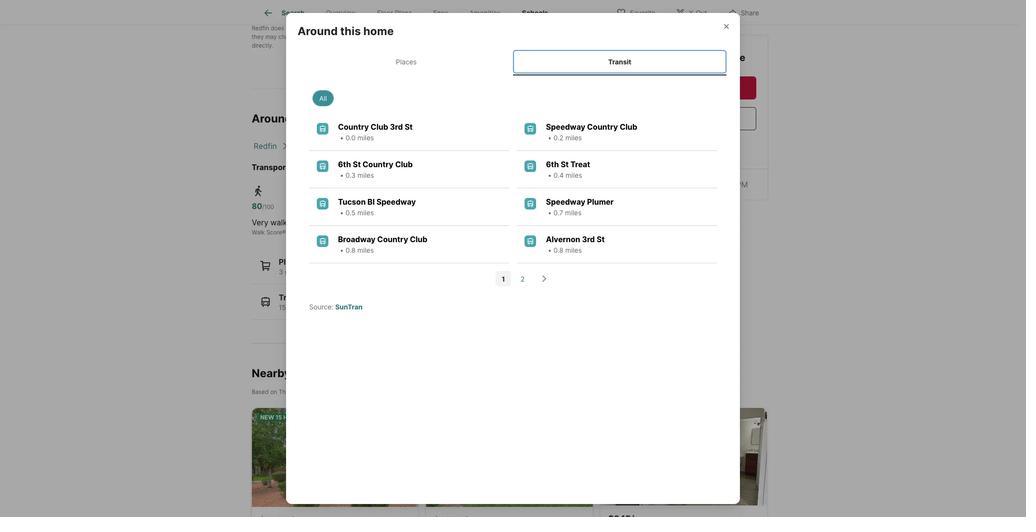 Task type: locate. For each thing, give the bounding box(es) containing it.
places inside tab
[[396, 58, 417, 66]]

tucson for tucson bl speedway • 0.5 miles
[[338, 197, 366, 207]]

2 ® from the left
[[377, 229, 381, 236]]

miles right 0.7
[[565, 209, 582, 217]]

1 vertical spatial transit
[[341, 229, 360, 236]]

alvernon 3rd st • 0.8 miles
[[546, 235, 605, 255]]

1 horizontal spatial /100
[[352, 203, 364, 210]]

the inside first step, and conduct their own investigation to determine their desired schools or school districts, including by contacting and visiting the schools themselves.
[[350, 10, 359, 17]]

6th up '0.4'
[[546, 160, 559, 170]]

redfin up they
[[252, 24, 269, 32]]

1 vertical spatial 3rd
[[582, 235, 595, 245]]

1 horizontal spatial the
[[533, 33, 542, 40]]

/100 inside 40 /100
[[352, 203, 364, 210]]

0.8 inside broadway country club • 0.8 miles
[[346, 246, 356, 255]]

1 horizontal spatial places
[[396, 58, 417, 66]]

first step, and conduct their own investigation to determine their desired schools or school districts, including by contacting and visiting the schools themselves.
[[252, 1, 601, 17]]

• up "places 3 groceries, 32 restaurants, 1 park"
[[340, 246, 344, 255]]

• left 0.5
[[340, 209, 344, 217]]

to left determine
[[456, 1, 461, 9]]

tab list
[[252, 0, 567, 25], [298, 48, 729, 76]]

club inside 6th st country club • 0.3 miles
[[395, 160, 413, 170]]

guaranteed to be accurate. to verify school enrollment eligibility, contact the school district directly.
[[252, 33, 582, 49]]

floor
[[377, 9, 393, 17]]

their
[[393, 1, 405, 9], [492, 1, 505, 9]]

2 this from the left
[[340, 24, 361, 38]]

1 vertical spatial or
[[320, 24, 326, 32]]

1 horizontal spatial and
[[317, 10, 327, 17]]

overview tab
[[315, 1, 366, 25]]

places for places
[[396, 58, 417, 66]]

6th up 0.3
[[338, 160, 351, 170]]

6th for 6th st treat
[[546, 160, 559, 170]]

/100 inside the 80 /100
[[262, 203, 274, 210]]

® inside very walkable walk score ®
[[282, 229, 286, 236]]

9:00
[[684, 180, 700, 190]]

hrs
[[283, 414, 295, 421]]

miles inside country club 3rd st • 0.0 miles
[[358, 134, 374, 142]]

0.5
[[346, 209, 356, 217]]

benedictine
[[689, 52, 746, 63], [318, 112, 383, 125], [345, 162, 390, 172], [291, 389, 323, 396]]

the up arizona link
[[294, 112, 315, 125]]

0 vertical spatial 15
[[279, 303, 286, 312]]

country down transit
[[377, 235, 408, 245]]

1 vertical spatial tucson
[[338, 197, 366, 207]]

country inside the speedway country club • 0.2 miles
[[587, 122, 618, 132]]

1 horizontal spatial transit
[[341, 229, 360, 236]]

0 vertical spatial transit
[[608, 58, 632, 66]]

treat
[[571, 160, 590, 170]]

very
[[252, 218, 268, 227]]

15 left stops on the bottom left of the page
[[279, 303, 286, 312]]

0 horizontal spatial and
[[300, 33, 310, 40]]

transit inside transit 15 stops nearby
[[279, 293, 305, 303]]

0 horizontal spatial score
[[266, 229, 282, 236]]

1 horizontal spatial 1
[[502, 275, 505, 283]]

tucson inside tucson bl speedway • 0.5 miles
[[338, 197, 366, 207]]

transit inside some transit transit score ®
[[341, 229, 360, 236]]

1 vertical spatial the
[[533, 33, 542, 40]]

their up amenities
[[492, 1, 505, 9]]

are up enrollment
[[476, 24, 485, 32]]

country up 0.0
[[338, 122, 369, 132]]

2 horizontal spatial and
[[357, 1, 367, 9]]

places for places 3 groceries, 32 restaurants, 1 park
[[279, 257, 304, 267]]

1 horizontal spatial their
[[492, 1, 505, 9]]

1 vertical spatial places
[[279, 257, 304, 267]]

be up the contact
[[519, 24, 526, 32]]

1 0.8 from the left
[[346, 246, 356, 255]]

0 vertical spatial schools
[[528, 1, 549, 9]]

miles inside the speedway country club • 0.2 miles
[[566, 134, 582, 142]]

tucson up 0.3
[[335, 141, 361, 151]]

photo of 1376 n country club rd, tucson, az 85716 image
[[601, 408, 767, 506]]

1 6th from the left
[[338, 160, 351, 170]]

benedictine down "85716" at the top left of page
[[345, 162, 390, 172]]

miles down the alvernon
[[566, 246, 582, 255]]

0 horizontal spatial 0.8
[[346, 246, 356, 255]]

3rd inside country club 3rd st • 0.0 miles
[[390, 122, 403, 132]]

school down a
[[544, 33, 562, 40]]

redfin up transportation
[[254, 141, 277, 151]]

15 for transit
[[279, 303, 286, 312]]

® down transit
[[377, 229, 381, 236]]

2 horizontal spatial transit
[[608, 58, 632, 66]]

0 horizontal spatial 6th
[[338, 160, 351, 170]]

2 vertical spatial and
[[300, 33, 310, 40]]

1 vertical spatial to
[[512, 24, 518, 32]]

or
[[551, 1, 557, 9], [320, 24, 326, 32]]

country up treat
[[587, 122, 618, 132]]

• left 0.0
[[340, 134, 344, 142]]

• down the alvernon
[[548, 246, 552, 255]]

0 vertical spatial places
[[396, 58, 417, 66]]

walkable
[[271, 218, 303, 227]]

transportation
[[252, 162, 308, 172]]

®
[[282, 229, 286, 236], [377, 229, 381, 236]]

• inside the alvernon 3rd st • 0.8 miles
[[548, 246, 552, 255]]

all list box
[[305, 87, 721, 106]]

x-out button
[[668, 2, 716, 22]]

0.8 down broadway
[[346, 246, 356, 255]]

2 score from the left
[[361, 229, 377, 236]]

or right endorse
[[320, 24, 326, 32]]

redfin link
[[254, 141, 277, 151]]

0.8 for alvernon
[[554, 246, 564, 255]]

1 vertical spatial not
[[322, 33, 331, 40]]

based
[[252, 389, 269, 396]]

3rd
[[390, 122, 403, 132], [582, 235, 595, 245]]

15 left hrs
[[276, 414, 282, 421]]

not down redfin does not endorse or guarantee this information. on the left top
[[322, 33, 331, 40]]

(520) 999-3027 link
[[629, 134, 756, 157]]

tab list containing places
[[298, 48, 729, 76]]

score down walkable
[[266, 229, 282, 236]]

1 horizontal spatial 6th
[[546, 160, 559, 170]]

transit 15 stops nearby
[[279, 293, 329, 312]]

0 vertical spatial or
[[551, 1, 557, 9]]

1 horizontal spatial be
[[519, 24, 526, 32]]

and down endorse
[[300, 33, 310, 40]]

15 inside transit 15 stops nearby
[[279, 303, 286, 312]]

• left 0.7
[[548, 209, 552, 217]]

6th inside 6th st treat • 0.4 miles
[[546, 160, 559, 170]]

0 horizontal spatial not
[[286, 24, 295, 32]]

score for walkable
[[266, 229, 282, 236]]

step,
[[342, 1, 355, 9]]

/100 left "bl"
[[352, 203, 364, 210]]

tab list containing search
[[252, 0, 567, 25]]

0.8 inside the alvernon 3rd st • 0.8 miles
[[554, 246, 564, 255]]

1 vertical spatial 15
[[276, 414, 282, 421]]

may
[[265, 33, 277, 40]]

benedictine down out
[[689, 52, 746, 63]]

are down endorse
[[312, 33, 321, 40]]

places down guaranteed to be accurate. to verify school enrollment eligibility, contact the school district directly.
[[396, 58, 417, 66]]

2 vertical spatial to
[[366, 33, 371, 40]]

broadway
[[338, 235, 376, 245]]

1 left the 2 'button'
[[502, 275, 505, 283]]

the down used
[[533, 33, 542, 40]]

• left 0.3
[[340, 171, 344, 180]]

around this home element
[[298, 13, 405, 38]]

the down step,
[[350, 10, 359, 17]]

1 horizontal spatial ®
[[377, 229, 381, 236]]

speedway up "0.2"
[[546, 122, 586, 132]]

floor plans tab
[[366, 1, 423, 25]]

miles right "0.2"
[[566, 134, 582, 142]]

schools up schools
[[528, 1, 549, 9]]

0 horizontal spatial be
[[373, 33, 380, 40]]

information.
[[368, 24, 401, 32]]

school
[[558, 1, 576, 9], [434, 33, 452, 40], [544, 33, 562, 40]]

1 inside the 1 button
[[502, 275, 505, 283]]

tucson bl speedway • 0.5 miles
[[338, 197, 416, 217]]

boundaries
[[444, 24, 475, 32]]

1 horizontal spatial to
[[456, 1, 461, 9]]

miles right 0.0
[[358, 134, 374, 142]]

1 horizontal spatial not
[[322, 33, 331, 40]]

score inside very walkable walk score ®
[[266, 229, 282, 236]]

1 ® from the left
[[282, 229, 286, 236]]

to up the contact
[[512, 24, 518, 32]]

2 6th from the left
[[546, 160, 559, 170]]

0 vertical spatial around
[[298, 24, 338, 38]]

school left districts,
[[558, 1, 576, 9]]

• left "0.2"
[[548, 134, 552, 142]]

open today: 9:00 am-6:00 pm
[[637, 180, 748, 190]]

• inside broadway country club • 0.8 miles
[[340, 246, 344, 255]]

15
[[279, 303, 286, 312], [276, 414, 282, 421]]

to inside first step, and conduct their own investigation to determine their desired schools or school districts, including by contacting and visiting the schools themselves.
[[456, 1, 461, 9]]

0 vertical spatial redfin
[[252, 24, 269, 32]]

0 vertical spatial tab list
[[252, 0, 567, 25]]

2 /100 from the left
[[352, 203, 364, 210]]

•
[[340, 134, 344, 142], [548, 134, 552, 142], [340, 171, 344, 180], [548, 171, 552, 180], [340, 209, 344, 217], [548, 209, 552, 217], [340, 246, 344, 255], [548, 246, 552, 255]]

0 horizontal spatial 1
[[369, 268, 372, 276]]

0 horizontal spatial ®
[[282, 229, 286, 236]]

or up a
[[551, 1, 557, 9]]

1 horizontal spatial 0.8
[[554, 246, 564, 255]]

/100
[[262, 203, 274, 210], [352, 203, 364, 210]]

speedway up 0.7
[[546, 197, 586, 207]]

0 horizontal spatial schools
[[360, 10, 381, 17]]

by
[[278, 10, 285, 17]]

• inside the speedway country club • 0.2 miles
[[548, 134, 552, 142]]

1 horizontal spatial are
[[476, 24, 485, 32]]

2 vertical spatial transit
[[279, 293, 305, 303]]

miles down "bl"
[[357, 209, 374, 217]]

country
[[338, 122, 369, 132], [587, 122, 618, 132], [363, 160, 394, 170], [377, 235, 408, 245]]

85716
[[377, 141, 399, 151]]

1 horizontal spatial around
[[298, 24, 338, 38]]

1 horizontal spatial or
[[551, 1, 557, 9]]

speedway inside speedway plumer • 0.7 miles
[[546, 197, 586, 207]]

3rd inside the alvernon 3rd st • 0.8 miles
[[582, 235, 595, 245]]

0 horizontal spatial their
[[393, 1, 405, 9]]

/100 for 40
[[352, 203, 364, 210]]

places up groceries,
[[279, 257, 304, 267]]

walk
[[252, 229, 265, 236]]

0 vertical spatial and
[[357, 1, 367, 9]]

the
[[350, 10, 359, 17], [533, 33, 542, 40]]

3rd right the alvernon
[[582, 235, 595, 245]]

benedictine down rentals
[[291, 389, 323, 396]]

0 horizontal spatial the
[[350, 10, 359, 17]]

0 horizontal spatial places
[[279, 257, 304, 267]]

the
[[669, 52, 687, 63], [294, 112, 315, 125], [329, 162, 343, 172], [279, 389, 289, 396]]

0 horizontal spatial around
[[252, 112, 292, 125]]

1 their from the left
[[393, 1, 405, 9]]

be
[[519, 24, 526, 32], [373, 33, 380, 40]]

1 horizontal spatial 3rd
[[582, 235, 595, 245]]

6th st treat • 0.4 miles
[[546, 160, 590, 180]]

and inside school service boundaries are intended to be used as a reference only; they may change and are not
[[300, 33, 310, 40]]

near
[[310, 162, 327, 172]]

1 score from the left
[[266, 229, 282, 236]]

st inside the alvernon 3rd st • 0.8 miles
[[597, 235, 605, 245]]

around up 'redfin' link
[[252, 112, 292, 125]]

service
[[423, 24, 443, 32]]

(520) 999-3027 button
[[629, 134, 756, 157]]

speedway inside tucson bl speedway • 0.5 miles
[[377, 197, 416, 207]]

or inside first step, and conduct their own investigation to determine their desired schools or school districts, including by contacting and visiting the schools themselves.
[[551, 1, 557, 9]]

district
[[563, 33, 582, 40]]

0 vertical spatial be
[[519, 24, 526, 32]]

conduct
[[369, 1, 391, 9]]

6th inside 6th st country club • 0.3 miles
[[338, 160, 351, 170]]

transit
[[608, 58, 632, 66], [341, 229, 360, 236], [279, 293, 305, 303]]

not up change
[[286, 24, 295, 32]]

0 vertical spatial not
[[286, 24, 295, 32]]

® down walkable
[[282, 229, 286, 236]]

0 horizontal spatial transit
[[279, 293, 305, 303]]

first
[[329, 1, 340, 9]]

miles right 0.3
[[358, 171, 374, 180]]

0 vertical spatial the
[[350, 10, 359, 17]]

0 horizontal spatial /100
[[262, 203, 274, 210]]

not
[[286, 24, 295, 32], [322, 33, 331, 40]]

1 vertical spatial redfin
[[254, 141, 277, 151]]

speedway inside the speedway country club • 0.2 miles
[[546, 122, 586, 132]]

biker's paradise
[[425, 218, 483, 227]]

a
[[551, 24, 554, 32]]

visiting
[[329, 10, 348, 17]]

15 inside new 15 hrs ago button
[[276, 414, 282, 421]]

2 0.8 from the left
[[554, 246, 564, 255]]

tucson up 0.5
[[338, 197, 366, 207]]

miles down treat
[[566, 171, 582, 180]]

0 horizontal spatial or
[[320, 24, 326, 32]]

2 horizontal spatial to
[[512, 24, 518, 32]]

country down "85716" at the top left of page
[[363, 160, 394, 170]]

school
[[403, 24, 421, 32]]

club
[[371, 122, 388, 132], [620, 122, 637, 132], [395, 160, 413, 170], [410, 235, 428, 245]]

st inside 6th st treat • 0.4 miles
[[561, 160, 569, 170]]

3rd up "85716" at the top left of page
[[390, 122, 403, 132]]

contact the benedictine
[[629, 52, 746, 63]]

miles
[[358, 134, 374, 142], [566, 134, 582, 142], [358, 171, 374, 180], [566, 171, 582, 180], [357, 209, 374, 217], [565, 209, 582, 217], [357, 246, 374, 255], [566, 246, 582, 255]]

places inside "places 3 groceries, 32 restaurants, 1 park"
[[279, 257, 304, 267]]

determine
[[463, 1, 491, 9]]

contact
[[629, 52, 667, 63]]

/100 up very
[[262, 203, 274, 210]]

around the benedictine
[[252, 112, 383, 125]]

1 left the park
[[369, 268, 372, 276]]

school down service
[[434, 33, 452, 40]]

transit for transit
[[608, 58, 632, 66]]

paradise
[[452, 218, 483, 227]]

0 horizontal spatial to
[[366, 33, 371, 40]]

0 vertical spatial to
[[456, 1, 461, 9]]

schools down conduct
[[360, 10, 381, 17]]

verify
[[417, 33, 432, 40]]

they
[[252, 33, 264, 40]]

around for around this home
[[298, 24, 338, 38]]

directly.
[[252, 42, 274, 49]]

am-
[[702, 180, 718, 190]]

and right step,
[[357, 1, 367, 9]]

their up 'themselves.'
[[393, 1, 405, 9]]

1 /100 from the left
[[262, 203, 274, 210]]

be down information.
[[373, 33, 380, 40]]

score inside some transit transit score ®
[[361, 229, 377, 236]]

on
[[270, 389, 277, 396]]

• left '0.4'
[[548, 171, 552, 180]]

and
[[357, 1, 367, 9], [317, 10, 327, 17], [300, 33, 310, 40]]

0 vertical spatial tucson
[[335, 141, 361, 151]]

0 horizontal spatial 3rd
[[390, 122, 403, 132]]

the left 0.3
[[329, 162, 343, 172]]

around
[[298, 24, 338, 38], [252, 112, 292, 125]]

eligibility,
[[484, 33, 509, 40]]

6th st country club • 0.3 miles
[[338, 160, 413, 180]]

home
[[363, 24, 394, 38]]

open
[[637, 180, 656, 190]]

miles inside the alvernon 3rd st • 0.8 miles
[[566, 246, 582, 255]]

0 horizontal spatial are
[[312, 33, 321, 40]]

1 vertical spatial be
[[373, 33, 380, 40]]

speedway right "bl"
[[377, 197, 416, 207]]

score down transit
[[361, 229, 377, 236]]

0.8 down the alvernon
[[554, 246, 564, 255]]

transit inside transit tab
[[608, 58, 632, 66]]

around inside around this home element
[[298, 24, 338, 38]]

1 horizontal spatial score
[[361, 229, 377, 236]]

guarantee
[[328, 24, 355, 32]]

around down contacting
[[298, 24, 338, 38]]

® inside some transit transit score ®
[[377, 229, 381, 236]]

0 vertical spatial 3rd
[[390, 122, 403, 132]]

6th
[[338, 160, 351, 170], [546, 160, 559, 170]]

be inside school service boundaries are intended to be used as a reference only; they may change and are not
[[519, 24, 526, 32]]

country inside country club 3rd st • 0.0 miles
[[338, 122, 369, 132]]

miles inside 6th st treat • 0.4 miles
[[566, 171, 582, 180]]

1 vertical spatial tab list
[[298, 48, 729, 76]]

1 vertical spatial around
[[252, 112, 292, 125]]

miles down broadway
[[357, 246, 374, 255]]

floor plans
[[377, 9, 412, 17]]

redfin for redfin does not endorse or guarantee this information.
[[252, 24, 269, 32]]

and up redfin does not endorse or guarantee this information. on the left top
[[317, 10, 327, 17]]

to down information.
[[366, 33, 371, 40]]



Task type: vqa. For each thing, say whether or not it's contained in the screenshot.
All list box
yes



Task type: describe. For each thing, give the bounding box(es) containing it.
speedway country club • 0.2 miles
[[546, 122, 637, 142]]

miles inside broadway country club • 0.8 miles
[[357, 246, 374, 255]]

rentals
[[293, 367, 331, 380]]

plumer
[[587, 197, 614, 207]]

® for transit
[[377, 229, 381, 236]]

0.0
[[346, 134, 356, 142]]

nearby
[[252, 367, 291, 380]]

(520) 999-3027
[[669, 141, 730, 151]]

® for walkable
[[282, 229, 286, 236]]

• inside country club 3rd st • 0.0 miles
[[340, 134, 344, 142]]

to
[[409, 33, 415, 40]]

2
[[521, 275, 525, 283]]

desired
[[506, 1, 527, 9]]

6th for 6th st country club
[[338, 160, 351, 170]]

contact
[[511, 33, 532, 40]]

places tab
[[300, 50, 513, 74]]

the right on
[[279, 389, 289, 396]]

2 button
[[515, 271, 531, 287]]

park
[[374, 268, 388, 276]]

transit for transit 15 stops nearby
[[279, 293, 305, 303]]

contacting
[[286, 10, 315, 17]]

groceries,
[[285, 268, 317, 276]]

around for around the benedictine
[[252, 112, 292, 125]]

to inside guaranteed to be accurate. to verify school enrollment eligibility, contact the school district directly.
[[366, 33, 371, 40]]

transit tab
[[513, 50, 727, 74]]

1 button
[[496, 271, 511, 287]]

to inside school service boundaries are intended to be used as a reference only; they may change and are not
[[512, 24, 518, 32]]

pm
[[737, 180, 748, 190]]

x-
[[689, 8, 696, 17]]

0.7
[[554, 209, 563, 217]]

• inside speedway plumer • 0.7 miles
[[548, 209, 552, 217]]

st inside 6th st country club • 0.3 miles
[[353, 160, 361, 170]]

• inside 6th st country club • 0.3 miles
[[340, 171, 344, 180]]

club inside country club 3rd st • 0.0 miles
[[371, 122, 388, 132]]

• inside 6th st treat • 0.4 miles
[[548, 171, 552, 180]]

enrollment
[[453, 33, 482, 40]]

be inside guaranteed to be accurate. to verify school enrollment eligibility, contact the school district directly.
[[373, 33, 380, 40]]

0.8 for broadway
[[346, 246, 356, 255]]

reference
[[556, 24, 582, 32]]

benedictine up 0.0
[[318, 112, 383, 125]]

1 vertical spatial are
[[312, 33, 321, 40]]

3
[[279, 268, 283, 276]]

including
[[252, 10, 276, 17]]

some
[[341, 218, 362, 227]]

change
[[278, 33, 299, 40]]

redfin does not endorse or guarantee this information.
[[252, 24, 401, 32]]

tucson for tucson
[[335, 141, 361, 151]]

club inside broadway country club • 0.8 miles
[[410, 235, 428, 245]]

guaranteed
[[333, 33, 364, 40]]

search
[[282, 9, 305, 17]]

(520)
[[669, 141, 690, 151]]

1 vertical spatial and
[[317, 10, 327, 17]]

0.3
[[346, 171, 356, 180]]

intended
[[487, 24, 511, 32]]

fees
[[433, 9, 448, 17]]

share button
[[719, 2, 767, 22]]

only;
[[583, 24, 596, 32]]

today:
[[659, 180, 681, 190]]

the right 'contact'
[[669, 52, 687, 63]]

source: suntran
[[309, 303, 363, 311]]

transportation near the benedictine
[[252, 162, 390, 172]]

new
[[260, 414, 274, 421]]

speedway for speedway plumer
[[546, 197, 586, 207]]

1 vertical spatial schools
[[360, 10, 381, 17]]

speedway plumer • 0.7 miles
[[546, 197, 614, 217]]

miles inside tucson bl speedway • 0.5 miles
[[357, 209, 374, 217]]

miles inside speedway plumer • 0.7 miles
[[565, 209, 582, 217]]

some transit transit score ®
[[341, 218, 387, 236]]

the inside guaranteed to be accurate. to verify school enrollment eligibility, contact the school district directly.
[[533, 33, 542, 40]]

photo of 2929 e 6th st, tucson, az 85716 image
[[252, 408, 419, 508]]

favorite
[[630, 8, 656, 17]]

tab list inside around this home dialog
[[298, 48, 729, 76]]

fees tab
[[423, 1, 459, 25]]

stops
[[288, 303, 305, 312]]

endorse
[[296, 24, 319, 32]]

districts,
[[578, 1, 601, 9]]

40
[[341, 201, 352, 211]]

alvernon
[[546, 235, 580, 245]]

this inside dialog
[[340, 24, 361, 38]]

/100 for 80
[[262, 203, 274, 210]]

ago
[[297, 414, 310, 421]]

share
[[741, 8, 759, 17]]

used
[[528, 24, 541, 32]]

schools tab
[[512, 1, 559, 25]]

around this home dialog
[[286, 13, 740, 505]]

not inside school service boundaries are intended to be used as a reference only; they may change and are not
[[322, 33, 331, 40]]

around this home
[[298, 24, 394, 38]]

biker's
[[425, 218, 449, 227]]

st inside country club 3rd st • 0.0 miles
[[405, 122, 413, 132]]

amenities
[[470, 9, 501, 17]]

speedway for speedway country club
[[546, 122, 586, 132]]

6:00
[[718, 180, 734, 190]]

country inside broadway country club • 0.8 miles
[[377, 235, 408, 245]]

1 horizontal spatial schools
[[528, 1, 549, 9]]

overview
[[326, 9, 356, 17]]

schools
[[522, 9, 549, 17]]

country inside 6th st country club • 0.3 miles
[[363, 160, 394, 170]]

broadway country club • 0.8 miles
[[338, 235, 428, 255]]

school inside first step, and conduct their own investigation to determine their desired schools or school districts, including by contacting and visiting the schools themselves.
[[558, 1, 576, 9]]

nearby
[[307, 303, 329, 312]]

as
[[543, 24, 549, 32]]

places 3 groceries, 32 restaurants, 1 park
[[279, 257, 388, 276]]

own
[[407, 1, 418, 9]]

40 /100
[[341, 201, 364, 211]]

based on the benedictine
[[252, 389, 323, 396]]

0.2
[[554, 134, 564, 142]]

source:
[[309, 303, 333, 311]]

club inside the speedway country club • 0.2 miles
[[620, 122, 637, 132]]

amenities tab
[[459, 1, 512, 25]]

80 /100
[[252, 201, 274, 211]]

0 vertical spatial are
[[476, 24, 485, 32]]

score for transit
[[361, 229, 377, 236]]

accurate.
[[381, 33, 407, 40]]

miles inside 6th st country club • 0.3 miles
[[358, 171, 374, 180]]

1 inside "places 3 groceries, 32 restaurants, 1 park"
[[369, 268, 372, 276]]

new 15 hrs ago
[[260, 414, 310, 421]]

investigation
[[420, 1, 454, 9]]

1 this from the left
[[357, 24, 367, 32]]

favorite button
[[609, 2, 664, 22]]

search link
[[262, 7, 305, 19]]

redfin for redfin
[[254, 141, 277, 151]]

2 their from the left
[[492, 1, 505, 9]]

x-out
[[689, 8, 707, 17]]

• inside tucson bl speedway • 0.5 miles
[[340, 209, 344, 217]]

photo of 3303 e 6th st, tucson, az 85716 image
[[426, 408, 593, 508]]

does
[[271, 24, 284, 32]]

arizona
[[292, 141, 320, 151]]

15 for new
[[276, 414, 282, 421]]

suntran
[[335, 303, 363, 311]]

restaurants,
[[329, 268, 367, 276]]



